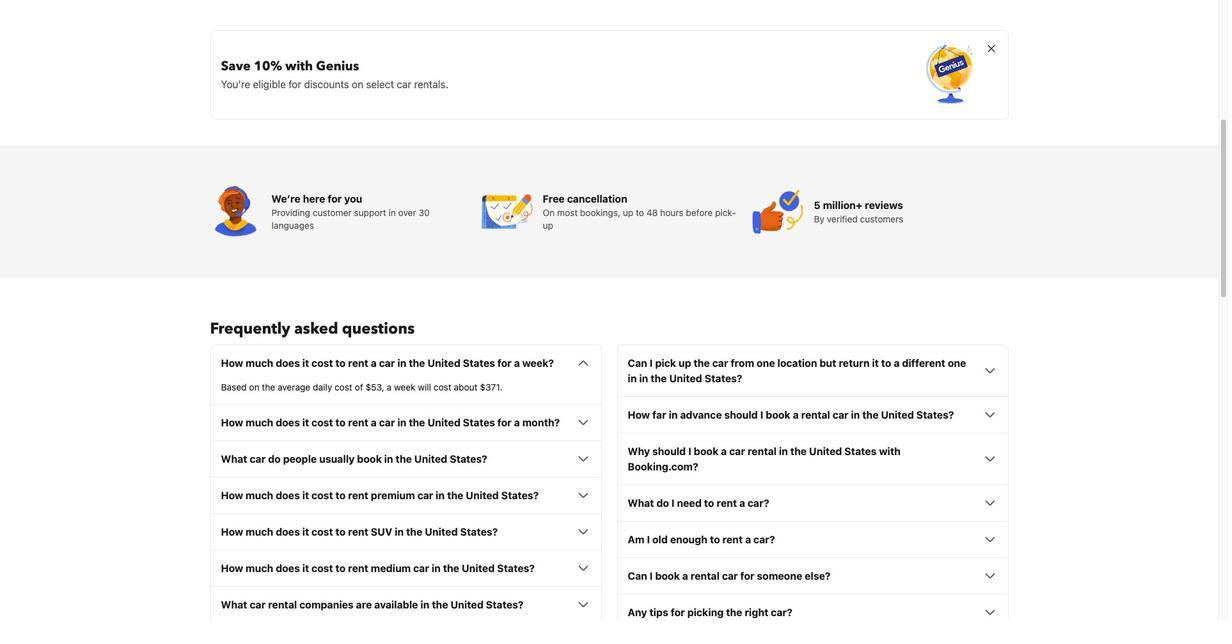 Task type: vqa. For each thing, say whether or not it's contained in the screenshot.


Task type: locate. For each thing, give the bounding box(es) containing it.
car? down why should i book a car rental in the united states with booking.com?
[[748, 498, 769, 509]]

does inside dropdown button
[[276, 490, 300, 502]]

cost for how much does it cost to rent premium car in the united states?
[[312, 490, 333, 502]]

rent inside dropdown button
[[348, 490, 368, 502]]

for right eligible at top
[[289, 79, 301, 90]]

5 million+ reviews by verified customers
[[814, 200, 904, 225]]

1 vertical spatial car?
[[754, 534, 775, 546]]

how much does it cost to rent a car in the united states for a month? button
[[221, 415, 591, 431]]

rent up of
[[348, 358, 368, 369]]

5 much from the top
[[246, 563, 273, 575]]

0 vertical spatial car?
[[748, 498, 769, 509]]

much for how much does it cost to rent medium car in the united states?
[[246, 563, 273, 575]]

medium
[[371, 563, 411, 575]]

4 does from the top
[[276, 527, 300, 538]]

1 horizontal spatial on
[[352, 79, 363, 90]]

cost for how much does it cost to rent a car in the united states for a month?
[[312, 417, 333, 429]]

car
[[397, 79, 411, 90], [379, 358, 395, 369], [712, 358, 728, 369], [833, 410, 849, 421], [379, 417, 395, 429], [729, 446, 745, 458], [250, 454, 266, 465], [417, 490, 433, 502], [413, 563, 429, 575], [722, 571, 738, 582], [250, 600, 266, 611]]

it
[[302, 358, 309, 369], [872, 358, 879, 369], [302, 417, 309, 429], [302, 490, 309, 502], [302, 527, 309, 538], [302, 563, 309, 575]]

save
[[221, 58, 251, 75]]

pick
[[655, 358, 676, 369]]

cost left of
[[335, 382, 352, 393]]

2 does from the top
[[276, 417, 300, 429]]

i up why should i book a car rental in the united states with booking.com?
[[760, 410, 763, 421]]

0 vertical spatial can
[[628, 358, 647, 369]]

0 horizontal spatial on
[[249, 382, 259, 393]]

1 can from the top
[[628, 358, 647, 369]]

rent for how much does it cost to rent medium car in the united states?
[[348, 563, 368, 575]]

do left need
[[657, 498, 669, 509]]

cost inside dropdown button
[[312, 490, 333, 502]]

2 vertical spatial what
[[221, 600, 247, 611]]

cost up daily
[[312, 358, 333, 369]]

car inside dropdown button
[[417, 490, 433, 502]]

much inside how much does it cost to rent a car in the united states for a week? dropdown button
[[246, 358, 273, 369]]

far
[[653, 410, 666, 421]]

$371.
[[480, 382, 503, 393]]

companies
[[300, 600, 354, 611]]

a down the enough
[[682, 571, 688, 582]]

we're here for you providing customer support in over 30 languages
[[272, 193, 430, 231]]

i left pick
[[650, 358, 653, 369]]

2 much from the top
[[246, 417, 273, 429]]

rent left suv
[[348, 527, 368, 538]]

cost down daily
[[312, 417, 333, 429]]

different
[[902, 358, 946, 369]]

should
[[724, 410, 758, 421], [653, 446, 686, 458]]

0 vertical spatial on
[[352, 79, 363, 90]]

1 horizontal spatial with
[[879, 446, 901, 458]]

book right usually
[[357, 454, 382, 465]]

rental down can i pick up the car from one location but return it to a different one in in the united states? dropdown button
[[801, 410, 830, 421]]

30
[[419, 207, 430, 218]]

up left 48
[[623, 207, 633, 218]]

book
[[766, 410, 791, 421], [694, 446, 719, 458], [357, 454, 382, 465], [655, 571, 680, 582]]

return
[[839, 358, 870, 369]]

a
[[371, 358, 377, 369], [514, 358, 520, 369], [894, 358, 900, 369], [387, 382, 392, 393], [793, 410, 799, 421], [371, 417, 377, 429], [514, 417, 520, 429], [721, 446, 727, 458], [740, 498, 745, 509], [745, 534, 751, 546], [682, 571, 688, 582]]

in inside the what car do people usually book in the united states? dropdown button
[[384, 454, 393, 465]]

rent inside dropdown button
[[348, 563, 368, 575]]

what
[[221, 454, 247, 465], [628, 498, 654, 509], [221, 600, 247, 611]]

book inside can i book a rental car for someone else? dropdown button
[[655, 571, 680, 582]]

a inside dropdown button
[[793, 410, 799, 421]]

the left "average"
[[262, 382, 275, 393]]

to up companies
[[336, 563, 346, 575]]

states for week?
[[463, 358, 495, 369]]

up inside the can i pick up the car from one location but return it to a different one in in the united states?
[[679, 358, 691, 369]]

a inside the can i pick up the car from one location but return it to a different one in in the united states?
[[894, 358, 900, 369]]

0 vertical spatial up
[[623, 207, 633, 218]]

does inside dropdown button
[[276, 563, 300, 575]]

support
[[354, 207, 386, 218]]

states for month?
[[463, 417, 495, 429]]

can left pick
[[628, 358, 647, 369]]

a down the can i pick up the car from one location but return it to a different one in in the united states?
[[793, 410, 799, 421]]

for right tips at the right of the page
[[671, 607, 685, 619]]

i up booking.com?
[[688, 446, 692, 458]]

cost left suv
[[312, 527, 333, 538]]

how inside dropdown button
[[221, 490, 243, 502]]

customers
[[860, 214, 904, 225]]

how much does it cost to rent premium car in the united states? button
[[221, 488, 591, 504]]

in inside how much does it cost to rent medium car in the united states? dropdown button
[[432, 563, 441, 575]]

0 vertical spatial what
[[221, 454, 247, 465]]

1 vertical spatial do
[[657, 498, 669, 509]]

2 horizontal spatial up
[[679, 358, 691, 369]]

states inside why should i book a car rental in the united states with booking.com?
[[845, 446, 877, 458]]

should inside dropdown button
[[724, 410, 758, 421]]

what car do people usually book in the united states?
[[221, 454, 487, 465]]

will
[[418, 382, 431, 393]]

week?
[[522, 358, 554, 369]]

daily
[[313, 382, 332, 393]]

to inside dropdown button
[[336, 563, 346, 575]]

on inside save 10% with genius you're eligible for discounts on select car rentals.
[[352, 79, 363, 90]]

1 vertical spatial with
[[879, 446, 901, 458]]

it inside dropdown button
[[302, 490, 309, 502]]

are
[[356, 600, 372, 611]]

1 vertical spatial states
[[463, 417, 495, 429]]

states up $371.
[[463, 358, 495, 369]]

cost down usually
[[312, 490, 333, 502]]

1 vertical spatial can
[[628, 571, 647, 582]]

much inside how much does it cost to rent medium car in the united states? dropdown button
[[246, 563, 273, 575]]

5 does from the top
[[276, 563, 300, 575]]

how much does it cost to rent premium car in the united states?
[[221, 490, 539, 502]]

states down how far in advance should i book a rental car in the united states? dropdown button
[[845, 446, 877, 458]]

3 does from the top
[[276, 490, 300, 502]]

one right from on the right bottom of the page
[[757, 358, 775, 369]]

in inside how much does it cost to rent suv in the united states? dropdown button
[[395, 527, 404, 538]]

it for how much does it cost to rent suv in the united states?
[[302, 527, 309, 538]]

can
[[628, 358, 647, 369], [628, 571, 647, 582]]

suv
[[371, 527, 392, 538]]

any tips for picking the right car?
[[628, 607, 793, 619]]

should up booking.com?
[[653, 446, 686, 458]]

1 horizontal spatial up
[[623, 207, 633, 218]]

from
[[731, 358, 754, 369]]

0 horizontal spatial with
[[285, 58, 313, 75]]

on
[[352, 79, 363, 90], [249, 382, 259, 393]]

available
[[374, 600, 418, 611]]

customer
[[313, 207, 352, 218]]

to down usually
[[336, 490, 346, 502]]

car inside save 10% with genius you're eligible for discounts on select car rentals.
[[397, 79, 411, 90]]

how for how much does it cost to rent medium car in the united states?
[[221, 563, 243, 575]]

a down why should i book a car rental in the united states with booking.com?
[[740, 498, 745, 509]]

how for how much does it cost to rent a car in the united states for a week?
[[221, 358, 243, 369]]

to right return
[[881, 358, 892, 369]]

cost up companies
[[312, 563, 333, 575]]

with inside save 10% with genius you're eligible for discounts on select car rentals.
[[285, 58, 313, 75]]

before
[[686, 207, 713, 218]]

what car rental companies are available in the united states? button
[[221, 598, 591, 613]]

in inside how much does it cost to rent premium car in the united states? dropdown button
[[436, 490, 445, 502]]

0 vertical spatial states
[[463, 358, 495, 369]]

for up customer
[[328, 193, 342, 205]]

0 horizontal spatial one
[[757, 358, 775, 369]]

any
[[628, 607, 647, 619]]

up down "on"
[[543, 220, 553, 231]]

car? inside any tips for picking the right car? dropdown button
[[771, 607, 793, 619]]

how far in advance should i book a rental car in the united states?
[[628, 410, 954, 421]]

car? inside am i old enough to rent a car? dropdown button
[[754, 534, 775, 546]]

the up how much does it cost to rent suv in the united states? dropdown button
[[447, 490, 463, 502]]

but
[[820, 358, 836, 369]]

eligible
[[253, 79, 286, 90]]

for
[[289, 79, 301, 90], [328, 193, 342, 205], [498, 358, 512, 369], [498, 417, 512, 429], [740, 571, 755, 582], [671, 607, 685, 619]]

rent for how much does it cost to rent a car in the united states for a week?
[[348, 358, 368, 369]]

2 can from the top
[[628, 571, 647, 582]]

for inside save 10% with genius you're eligible for discounts on select car rentals.
[[289, 79, 301, 90]]

4 much from the top
[[246, 527, 273, 538]]

one
[[757, 358, 775, 369], [948, 358, 966, 369]]

i inside why should i book a car rental in the united states with booking.com?
[[688, 446, 692, 458]]

frequently asked questions
[[210, 319, 415, 340]]

states? inside dropdown button
[[501, 490, 539, 502]]

i
[[650, 358, 653, 369], [760, 410, 763, 421], [688, 446, 692, 458], [672, 498, 675, 509], [647, 534, 650, 546], [650, 571, 653, 582]]

it inside dropdown button
[[302, 563, 309, 575]]

0 vertical spatial should
[[724, 410, 758, 421]]

booking.com?
[[628, 461, 698, 473]]

a left different
[[894, 358, 900, 369]]

1 much from the top
[[246, 358, 273, 369]]

to inside the can i pick up the car from one location but return it to a different one in in the united states?
[[881, 358, 892, 369]]

2 vertical spatial up
[[679, 358, 691, 369]]

free cancellation on most bookings, up to 48 hours before pick- up
[[543, 193, 736, 231]]

2 vertical spatial states
[[845, 446, 877, 458]]

the down pick
[[651, 373, 667, 385]]

3 much from the top
[[246, 490, 273, 502]]

much
[[246, 358, 273, 369], [246, 417, 273, 429], [246, 490, 273, 502], [246, 527, 273, 538], [246, 563, 273, 575]]

1 vertical spatial what
[[628, 498, 654, 509]]

up right pick
[[679, 358, 691, 369]]

can inside the can i pick up the car from one location but return it to a different one in in the united states?
[[628, 358, 647, 369]]

the up what car rental companies are available in the united states? dropdown button
[[443, 563, 459, 575]]

book inside why should i book a car rental in the united states with booking.com?
[[694, 446, 719, 458]]

for up $371.
[[498, 358, 512, 369]]

1 vertical spatial should
[[653, 446, 686, 458]]

asked
[[294, 319, 338, 340]]

cost for how much does it cost to rent a car in the united states for a week?
[[312, 358, 333, 369]]

rent left medium
[[348, 563, 368, 575]]

discounts
[[304, 79, 349, 90]]

for inside dropdown button
[[671, 607, 685, 619]]

cost for how much does it cost to rent medium car in the united states?
[[312, 563, 333, 575]]

how
[[221, 358, 243, 369], [628, 410, 650, 421], [221, 417, 243, 429], [221, 490, 243, 502], [221, 527, 243, 538], [221, 563, 243, 575]]

can up any
[[628, 571, 647, 582]]

premium
[[371, 490, 415, 502]]

much for how much does it cost to rent suv in the united states?
[[246, 527, 273, 538]]

1 horizontal spatial should
[[724, 410, 758, 421]]

advance
[[680, 410, 722, 421]]

do
[[268, 454, 281, 465], [657, 498, 669, 509]]

1 vertical spatial up
[[543, 220, 553, 231]]

on right "based"
[[249, 382, 259, 393]]

a down advance at right
[[721, 446, 727, 458]]

book up why should i book a car rental in the united states with booking.com?
[[766, 410, 791, 421]]

1 does from the top
[[276, 358, 300, 369]]

united inside why should i book a car rental in the united states with booking.com?
[[809, 446, 842, 458]]

1 horizontal spatial do
[[657, 498, 669, 509]]

the down how far in advance should i book a rental car in the united states?
[[791, 446, 807, 458]]

a up the can i book a rental car for someone else?
[[745, 534, 751, 546]]

5 million+ reviews image
[[753, 186, 804, 238]]

car? right right
[[771, 607, 793, 619]]

car? for what do i need to rent a car?
[[748, 498, 769, 509]]

why should i book a car rental in the united states with booking.com? button
[[628, 444, 998, 475]]

for inside we're here for you providing customer support in over 30 languages
[[328, 193, 342, 205]]

rent left premium
[[348, 490, 368, 502]]

does for how much does it cost to rent a car in the united states for a week?
[[276, 358, 300, 369]]

much inside how much does it cost to rent premium car in the united states? dropdown button
[[246, 490, 273, 502]]

cost inside dropdown button
[[312, 563, 333, 575]]

to left 48
[[636, 207, 644, 218]]

people
[[283, 454, 317, 465]]

much for how much does it cost to rent premium car in the united states?
[[246, 490, 273, 502]]

free cancellation image
[[481, 186, 533, 238]]

much inside 'how much does it cost to rent a car in the united states for a month?' dropdown button
[[246, 417, 273, 429]]

does for how much does it cost to rent premium car in the united states?
[[276, 490, 300, 502]]

a up $53,
[[371, 358, 377, 369]]

book down advance at right
[[694, 446, 719, 458]]

in inside how much does it cost to rent a car in the united states for a week? dropdown button
[[398, 358, 406, 369]]

usually
[[319, 454, 355, 465]]

much inside how much does it cost to rent suv in the united states? dropdown button
[[246, 527, 273, 538]]

2 vertical spatial car?
[[771, 607, 793, 619]]

it for how much does it cost to rent a car in the united states for a month?
[[302, 417, 309, 429]]

car? for am i old enough to rent a car?
[[754, 534, 775, 546]]

one right different
[[948, 358, 966, 369]]

states? inside the can i pick up the car from one location but return it to a different one in in the united states?
[[705, 373, 742, 385]]

0 vertical spatial with
[[285, 58, 313, 75]]

car?
[[748, 498, 769, 509], [754, 534, 775, 546], [771, 607, 793, 619]]

5
[[814, 200, 821, 211]]

it for how much does it cost to rent a car in the united states for a week?
[[302, 358, 309, 369]]

much for how much does it cost to rent a car in the united states for a week?
[[246, 358, 273, 369]]

0 horizontal spatial do
[[268, 454, 281, 465]]

car? inside what do i need to rent a car? dropdown button
[[748, 498, 769, 509]]

united
[[428, 358, 461, 369], [669, 373, 702, 385], [881, 410, 914, 421], [428, 417, 461, 429], [809, 446, 842, 458], [414, 454, 447, 465], [466, 490, 499, 502], [425, 527, 458, 538], [462, 563, 495, 575], [451, 600, 484, 611]]

rental up picking on the right
[[691, 571, 720, 582]]

0 horizontal spatial should
[[653, 446, 686, 458]]

cost
[[312, 358, 333, 369], [335, 382, 352, 393], [434, 382, 451, 393], [312, 417, 333, 429], [312, 490, 333, 502], [312, 527, 333, 538], [312, 563, 333, 575]]

rent down of
[[348, 417, 368, 429]]

the inside dropdown button
[[447, 490, 463, 502]]

states
[[463, 358, 495, 369], [463, 417, 495, 429], [845, 446, 877, 458]]

states down $371.
[[463, 417, 495, 429]]

1 vertical spatial on
[[249, 382, 259, 393]]

united inside dropdown button
[[466, 490, 499, 502]]

rent for how much does it cost to rent premium car in the united states?
[[348, 490, 368, 502]]

rental down how far in advance should i book a rental car in the united states?
[[748, 446, 777, 458]]

the up will
[[409, 358, 425, 369]]

1 horizontal spatial one
[[948, 358, 966, 369]]

do left the people
[[268, 454, 281, 465]]

car? up someone
[[754, 534, 775, 546]]

rent up the can i book a rental car for someone else?
[[723, 534, 743, 546]]

save 10% with genius you're eligible for discounts on select car rentals.
[[221, 58, 448, 90]]

the up how much does it cost to rent premium car in the united states? dropdown button on the bottom left
[[396, 454, 412, 465]]

book down old on the bottom of page
[[655, 571, 680, 582]]

rental
[[801, 410, 830, 421], [748, 446, 777, 458], [691, 571, 720, 582], [268, 600, 297, 611]]

on left select at the top left
[[352, 79, 363, 90]]

should right advance at right
[[724, 410, 758, 421]]

pick-
[[715, 207, 736, 218]]

can i pick up the car from one location but return it to a different one in in the united states?
[[628, 358, 966, 385]]



Task type: describe. For each thing, give the bounding box(es) containing it.
can i book a rental car for someone else?
[[628, 571, 831, 582]]

on
[[543, 207, 555, 218]]

how much does it cost to rent a car in the united states for a week? button
[[221, 356, 591, 371]]

am
[[628, 534, 645, 546]]

it inside the can i pick up the car from one location but return it to a different one in in the united states?
[[872, 358, 879, 369]]

location
[[778, 358, 817, 369]]

i up tips at the right of the page
[[650, 571, 653, 582]]

what car do people usually book in the united states? button
[[221, 452, 591, 467]]

cost for how much does it cost to rent suv in the united states?
[[312, 527, 333, 538]]

does for how much does it cost to rent suv in the united states?
[[276, 527, 300, 538]]

why
[[628, 446, 650, 458]]

a right $53,
[[387, 382, 392, 393]]

average
[[278, 382, 310, 393]]

you're
[[221, 79, 250, 90]]

what do i need to rent a car?
[[628, 498, 769, 509]]

how much does it cost to rent medium car in the united states? button
[[221, 561, 591, 577]]

1 one from the left
[[757, 358, 775, 369]]

to up based on the average daily cost of $53, a week will cost about $371.
[[336, 358, 346, 369]]

genius
[[316, 58, 359, 75]]

what for what car rental companies are available in the united states?
[[221, 600, 247, 611]]

cost right will
[[434, 382, 451, 393]]

tips
[[650, 607, 668, 619]]

of
[[355, 382, 363, 393]]

else?
[[805, 571, 831, 582]]

how much does it cost to rent a car in the united states for a month?
[[221, 417, 560, 429]]

to up usually
[[336, 417, 346, 429]]

$53,
[[366, 382, 384, 393]]

book inside the what car do people usually book in the united states? dropdown button
[[357, 454, 382, 465]]

in inside 'how much does it cost to rent a car in the united states for a month?' dropdown button
[[398, 417, 406, 429]]

old
[[652, 534, 668, 546]]

month?
[[522, 417, 560, 429]]

the left right
[[726, 607, 742, 619]]

select
[[366, 79, 394, 90]]

how much does it cost to rent a car in the united states for a week?
[[221, 358, 554, 369]]

what do i need to rent a car? button
[[628, 496, 998, 511]]

am i old enough to rent a car?
[[628, 534, 775, 546]]

how for how far in advance should i book a rental car in the united states?
[[628, 410, 650, 421]]

book inside how far in advance should i book a rental car in the united states? dropdown button
[[766, 410, 791, 421]]

cancellation
[[567, 193, 627, 205]]

right
[[745, 607, 769, 619]]

questions
[[342, 319, 415, 340]]

frequently
[[210, 319, 290, 340]]

week
[[394, 382, 416, 393]]

the right available
[[432, 600, 448, 611]]

can for can i pick up the car from one location but return it to a different one in in the united states?
[[628, 358, 647, 369]]

million+
[[823, 200, 863, 211]]

hours
[[660, 207, 684, 218]]

0 horizontal spatial up
[[543, 220, 553, 231]]

rental inside why should i book a car rental in the united states with booking.com?
[[748, 446, 777, 458]]

a left week?
[[514, 358, 520, 369]]

a down $53,
[[371, 417, 377, 429]]

here
[[303, 193, 325, 205]]

with inside why should i book a car rental in the united states with booking.com?
[[879, 446, 901, 458]]

the down will
[[409, 417, 425, 429]]

the right pick
[[694, 358, 710, 369]]

the inside why should i book a car rental in the united states with booking.com?
[[791, 446, 807, 458]]

to left suv
[[336, 527, 346, 538]]

rent right need
[[717, 498, 737, 509]]

we're here for you image
[[210, 186, 261, 238]]

can i pick up the car from one location but return it to a different one in in the united states? button
[[628, 356, 998, 387]]

rent for how much does it cost to rent suv in the united states?
[[348, 527, 368, 538]]

about
[[454, 382, 478, 393]]

most
[[557, 207, 578, 218]]

we're
[[272, 193, 301, 205]]

10%
[[254, 58, 282, 75]]

a inside why should i book a car rental in the united states with booking.com?
[[721, 446, 727, 458]]

reviews
[[865, 200, 903, 211]]

i left need
[[672, 498, 675, 509]]

in inside we're here for you providing customer support in over 30 languages
[[389, 207, 396, 218]]

it for how much does it cost to rent medium car in the united states?
[[302, 563, 309, 575]]

to inside 'free cancellation on most bookings, up to 48 hours before pick- up'
[[636, 207, 644, 218]]

any tips for picking the right car? button
[[628, 605, 998, 621]]

based on the average daily cost of $53, a week will cost about $371.
[[221, 382, 503, 393]]

why should i book a car rental in the united states with booking.com?
[[628, 446, 901, 473]]

am i old enough to rent a car? button
[[628, 532, 998, 548]]

what for what car do people usually book in the united states?
[[221, 454, 247, 465]]

i inside dropdown button
[[760, 410, 763, 421]]

for left month?
[[498, 417, 512, 429]]

can for can i book a rental car for someone else?
[[628, 571, 647, 582]]

rent for how much does it cost to rent a car in the united states for a month?
[[348, 417, 368, 429]]

how much does it cost to rent medium car in the united states?
[[221, 563, 535, 575]]

how much does it cost to rent suv in the united states? button
[[221, 525, 591, 540]]

0 vertical spatial do
[[268, 454, 281, 465]]

how for how much does it cost to rent premium car in the united states?
[[221, 490, 243, 502]]

need
[[677, 498, 702, 509]]

by
[[814, 214, 825, 225]]

car inside the can i pick up the car from one location but return it to a different one in in the united states?
[[712, 358, 728, 369]]

to right need
[[704, 498, 714, 509]]

a left month?
[[514, 417, 520, 429]]

to inside dropdown button
[[336, 490, 346, 502]]

how for how much does it cost to rent a car in the united states for a month?
[[221, 417, 243, 429]]

how much does it cost to rent suv in the united states?
[[221, 527, 498, 538]]

free
[[543, 193, 565, 205]]

in inside why should i book a car rental in the united states with booking.com?
[[779, 446, 788, 458]]

united inside the can i pick up the car from one location but return it to a different one in in the united states?
[[669, 373, 702, 385]]

what car rental companies are available in the united states?
[[221, 600, 524, 611]]

should inside why should i book a car rental in the united states with booking.com?
[[653, 446, 686, 458]]

car inside why should i book a car rental in the united states with booking.com?
[[729, 446, 745, 458]]

how for how much does it cost to rent suv in the united states?
[[221, 527, 243, 538]]

the right suv
[[406, 527, 422, 538]]

in inside what car rental companies are available in the united states? dropdown button
[[421, 600, 430, 611]]

rental inside dropdown button
[[801, 410, 830, 421]]

much for how much does it cost to rent a car in the united states for a month?
[[246, 417, 273, 429]]

to right the enough
[[710, 534, 720, 546]]

48
[[647, 207, 658, 218]]

it for how much does it cost to rent premium car in the united states?
[[302, 490, 309, 502]]

rentals.
[[414, 79, 448, 90]]

2 one from the left
[[948, 358, 966, 369]]

how far in advance should i book a rental car in the united states? button
[[628, 408, 998, 423]]

does for how much does it cost to rent a car in the united states for a month?
[[276, 417, 300, 429]]

bookings,
[[580, 207, 621, 218]]

verified
[[827, 214, 858, 225]]

over
[[398, 207, 416, 218]]

what for what do i need to rent a car?
[[628, 498, 654, 509]]

does for how much does it cost to rent medium car in the united states?
[[276, 563, 300, 575]]

can i book a rental car for someone else? button
[[628, 569, 998, 584]]

picking
[[687, 607, 724, 619]]

you
[[344, 193, 362, 205]]

enough
[[670, 534, 708, 546]]

languages
[[272, 220, 314, 231]]

based
[[221, 382, 247, 393]]

for left someone
[[740, 571, 755, 582]]

i left old on the bottom of page
[[647, 534, 650, 546]]

the down return
[[863, 410, 879, 421]]

rental left companies
[[268, 600, 297, 611]]

i inside the can i pick up the car from one location but return it to a different one in in the united states?
[[650, 358, 653, 369]]

someone
[[757, 571, 802, 582]]



